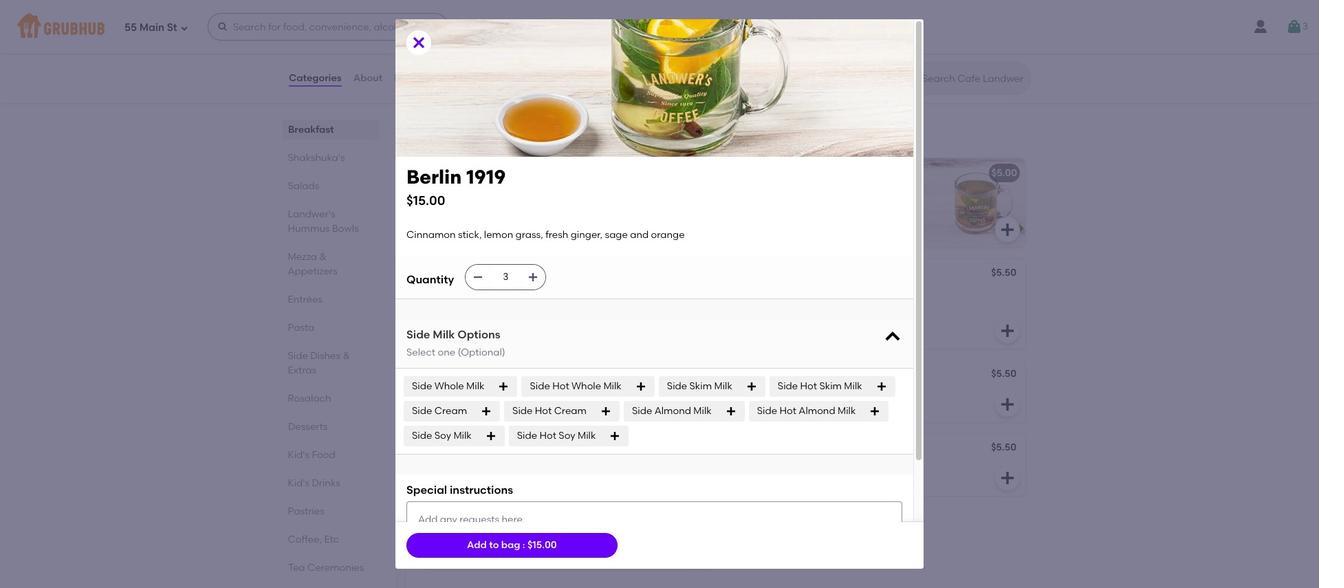 Task type: vqa. For each thing, say whether or not it's contained in the screenshot.
bottom rice
no



Task type: describe. For each thing, give the bounding box(es) containing it.
berlin 1919
[[429, 268, 477, 280]]

:
[[523, 539, 525, 551]]

pasta
[[288, 322, 315, 334]]

1 vertical spatial grass,
[[538, 288, 565, 300]]

crimson berry
[[429, 369, 496, 381]]

0 horizontal spatial and
[[488, 302, 507, 313]]

hummus
[[288, 223, 330, 235]]

hot for whole
[[553, 380, 569, 392]]

0 vertical spatial lemon
[[484, 229, 513, 241]]

svg image inside 3 button
[[1287, 19, 1303, 35]]

coffee, etc
[[288, 534, 340, 546]]

food
[[312, 449, 336, 461]]

about
[[353, 72, 383, 84]]

options
[[458, 328, 501, 341]]

side almond milk
[[632, 405, 712, 417]]

rosalach
[[288, 393, 332, 405]]

side for side hot skim milk
[[778, 380, 798, 392]]

categories button
[[288, 54, 342, 103]]

pastries
[[288, 506, 325, 517]]

etc
[[325, 534, 340, 546]]

side hot skim milk
[[778, 380, 863, 392]]

side hot soy milk
[[517, 430, 596, 442]]

landwer's
[[288, 208, 336, 220]]

2 almond from the left
[[799, 405, 836, 417]]

2 soy from the left
[[559, 430, 576, 442]]

$5.00
[[992, 167, 1018, 179]]

fresh
[[429, 167, 454, 179]]

$5.50 for moroccan mint
[[992, 442, 1017, 453]]

side hot whole milk
[[530, 380, 622, 392]]

desserts
[[288, 421, 328, 433]]

moroccan mint
[[737, 443, 808, 455]]

reviews button
[[394, 54, 433, 103]]

quantity
[[407, 273, 454, 286]]

tea ceremonies tab
[[288, 561, 374, 575]]

$5.00 button
[[729, 158, 1026, 248]]

reviews
[[394, 72, 433, 84]]

$6.50
[[684, 17, 709, 29]]

drinks
[[312, 477, 341, 489]]

hot for soy
[[540, 430, 557, 442]]

side for side almond milk
[[632, 405, 652, 417]]

fresh mint tea
[[429, 167, 496, 179]]

side for side milk options select one (optional)
[[407, 328, 430, 341]]

1 cream from the left
[[435, 405, 467, 417]]

one
[[438, 347, 456, 358]]

$5.50 for crimson berry
[[683, 368, 709, 380]]

hot for skim
[[801, 380, 817, 392]]

1919 for berlin 1919
[[458, 268, 477, 280]]

side for side whole milk
[[412, 380, 432, 392]]

dishes
[[311, 350, 341, 362]]

pasta tab
[[288, 321, 374, 335]]

1 horizontal spatial tea ceremonies
[[418, 126, 534, 143]]

fresh mint tea image
[[614, 158, 718, 248]]

berlin 1919 $15.00
[[407, 165, 506, 208]]

& inside side dishes & extras
[[343, 350, 351, 362]]

2 whole from the left
[[572, 380, 601, 392]]

lemon
[[463, 443, 495, 455]]

extras
[[288, 365, 317, 376]]

rosalach tab
[[288, 391, 374, 406]]

salads
[[288, 180, 320, 192]]

side dishes & extras
[[288, 350, 351, 376]]

3
[[1303, 21, 1309, 32]]

english breakfast
[[737, 369, 819, 381]]

side for side hot almond milk
[[757, 405, 778, 417]]

mezza & appetizers
[[288, 251, 338, 277]]

1 almond from the left
[[655, 405, 691, 417]]

1 vertical spatial lemon
[[506, 288, 535, 300]]

vanilla
[[429, 517, 461, 528]]

ginger
[[429, 443, 461, 455]]

$5.50 for english breakfast
[[992, 368, 1017, 380]]

mezza
[[288, 251, 318, 263]]

search icon image
[[901, 70, 917, 87]]

instructions
[[450, 484, 513, 497]]

side skim milk
[[667, 380, 733, 392]]

1 vertical spatial cinnamon
[[429, 288, 478, 300]]

side milk options select one (optional)
[[407, 328, 506, 358]]

bag
[[501, 539, 520, 551]]

coffee,
[[288, 534, 322, 546]]

2 skim from the left
[[820, 380, 842, 392]]

pastries tab
[[288, 504, 374, 519]]

side whole milk
[[412, 380, 485, 392]]

tea inside button
[[479, 167, 496, 179]]

st
[[167, 21, 177, 33]]

& inside mezza & appetizers
[[320, 251, 327, 263]]

1 horizontal spatial tea
[[418, 126, 444, 143]]

0 vertical spatial fresh
[[546, 229, 569, 241]]

side for side hot whole milk
[[530, 380, 550, 392]]

vanilla roobios
[[429, 517, 501, 528]]

1 horizontal spatial ginger,
[[571, 229, 603, 241]]

side dishes & extras tab
[[288, 349, 374, 378]]

$5.50 button
[[729, 259, 1026, 349]]

side for side dishes & extras
[[288, 350, 308, 362]]

appetizers
[[288, 266, 338, 277]]

1 horizontal spatial orange
[[651, 229, 685, 241]]

hot for almond
[[780, 405, 797, 417]]

shakshuka's
[[288, 152, 345, 164]]

1 skim from the left
[[690, 380, 712, 392]]

$5.50 inside button
[[992, 267, 1017, 279]]

0 vertical spatial grass,
[[516, 229, 543, 241]]

moroccan
[[737, 443, 785, 455]]

categories
[[289, 72, 342, 84]]



Task type: locate. For each thing, give the bounding box(es) containing it.
hot up side hot cream
[[553, 380, 569, 392]]

0 horizontal spatial ceremonies
[[307, 562, 364, 574]]

kid's left the food
[[288, 449, 310, 461]]

1 vertical spatial cinnamon stick, lemon grass, fresh ginger, sage and orange
[[429, 288, 591, 313]]

Search Cafe Landwer search field
[[921, 72, 1027, 85]]

3 button
[[1287, 14, 1309, 39]]

cinnamon stick, lemon grass, fresh ginger, sage and orange up the options
[[429, 288, 591, 313]]

tea
[[418, 126, 444, 143], [479, 167, 496, 179], [288, 562, 305, 574]]

2 cream from the left
[[554, 405, 587, 417]]

cinnamon stick, lemon grass, fresh ginger, sage and orange up input item quantity number field
[[407, 229, 685, 241]]

0 vertical spatial ginger,
[[571, 229, 603, 241]]

1 horizontal spatial cream
[[554, 405, 587, 417]]

cinnamon down berlin 1919
[[429, 288, 478, 300]]

add
[[467, 539, 487, 551]]

cinnamon stick, lemon grass, fresh ginger, sage and orange
[[407, 229, 685, 241], [429, 288, 591, 313]]

cinnamon up "quantity"
[[407, 229, 456, 241]]

berlin for berlin 1919 $15.00
[[407, 165, 462, 189]]

cinnamon
[[407, 229, 456, 241], [429, 288, 478, 300]]

0 vertical spatial cinnamon stick, lemon grass, fresh ginger, sage and orange
[[407, 229, 685, 241]]

ceremonies inside tab
[[307, 562, 364, 574]]

matcha
[[429, 17, 465, 29]]

1 vertical spatial stick,
[[480, 288, 504, 300]]

crimson
[[429, 369, 468, 381]]

side hot almond milk
[[757, 405, 856, 417]]

special
[[407, 484, 447, 497]]

2 kid's from the top
[[288, 477, 310, 489]]

svg image inside "main navigation" navigation
[[217, 21, 228, 32]]

side for side hot soy milk
[[517, 430, 537, 442]]

1919 for berlin 1919 $15.00
[[466, 165, 506, 189]]

sage
[[605, 229, 628, 241], [463, 302, 486, 313]]

almond
[[655, 405, 691, 417], [799, 405, 836, 417]]

1 horizontal spatial mint
[[787, 443, 808, 455]]

0 horizontal spatial soy
[[435, 430, 451, 442]]

0 vertical spatial breakfast
[[288, 124, 334, 136]]

ginger,
[[571, 229, 603, 241], [429, 302, 461, 313]]

to
[[489, 539, 499, 551]]

desserts tab
[[288, 420, 374, 434]]

0 horizontal spatial tea ceremonies
[[288, 562, 364, 574]]

stick, up the options
[[480, 288, 504, 300]]

breakfast tab
[[288, 122, 374, 137]]

(optional)
[[458, 347, 506, 358]]

ceremonies
[[447, 126, 534, 143], [307, 562, 364, 574]]

hot down english breakfast
[[780, 405, 797, 417]]

vanilla roobios button
[[420, 508, 718, 570]]

0 horizontal spatial skim
[[690, 380, 712, 392]]

0 horizontal spatial sage
[[463, 302, 486, 313]]

hot up side hot almond milk
[[801, 380, 817, 392]]

1 horizontal spatial $15.00
[[528, 539, 557, 551]]

0 vertical spatial and
[[630, 229, 649, 241]]

0 vertical spatial stick,
[[458, 229, 482, 241]]

entrées tab
[[288, 292, 374, 307]]

kid's inside kid's drinks tab
[[288, 477, 310, 489]]

1 vertical spatial fresh
[[568, 288, 591, 300]]

tea inside tab
[[288, 562, 305, 574]]

grass, right input item quantity number field
[[538, 288, 565, 300]]

kid's left drinks
[[288, 477, 310, 489]]

whole up side cream
[[435, 380, 464, 392]]

0 vertical spatial 1919
[[466, 165, 506, 189]]

0 vertical spatial berlin
[[407, 165, 462, 189]]

skim
[[690, 380, 712, 392], [820, 380, 842, 392]]

salads tab
[[288, 179, 374, 193]]

2 vertical spatial tea
[[288, 562, 305, 574]]

skim up side almond milk
[[690, 380, 712, 392]]

0 horizontal spatial &
[[320, 251, 327, 263]]

grass, up input item quantity number field
[[516, 229, 543, 241]]

house blend tea image
[[923, 158, 1026, 248]]

breakfast up shakshuka's
[[288, 124, 334, 136]]

0 horizontal spatial cream
[[435, 405, 467, 417]]

1 horizontal spatial skim
[[820, 380, 842, 392]]

kid's for kid's drinks
[[288, 477, 310, 489]]

mint right moroccan
[[787, 443, 808, 455]]

main
[[139, 21, 165, 33]]

&
[[320, 251, 327, 263], [343, 350, 351, 362]]

1 vertical spatial tea ceremonies
[[288, 562, 364, 574]]

0 horizontal spatial almond
[[655, 405, 691, 417]]

side hot cream
[[513, 405, 587, 417]]

side inside the side milk options select one (optional)
[[407, 328, 430, 341]]

55
[[125, 21, 137, 33]]

1919 right "quantity"
[[458, 268, 477, 280]]

almond down side hot skim milk
[[799, 405, 836, 417]]

almond down side skim milk
[[655, 405, 691, 417]]

side inside side dishes & extras
[[288, 350, 308, 362]]

side for side soy milk
[[412, 430, 432, 442]]

landwer's hummus bowls tab
[[288, 207, 374, 236]]

0 horizontal spatial whole
[[435, 380, 464, 392]]

0 horizontal spatial orange
[[509, 302, 543, 313]]

hot up side hot soy milk
[[535, 405, 552, 417]]

milk inside the side milk options select one (optional)
[[433, 328, 455, 341]]

side for side hot cream
[[513, 405, 533, 417]]

kid's for kid's food
[[288, 449, 310, 461]]

side for side cream
[[412, 405, 432, 417]]

ginger lemon button
[[420, 434, 718, 496]]

ginger lemon
[[429, 443, 495, 455]]

hot for cream
[[535, 405, 552, 417]]

soy down side hot cream
[[559, 430, 576, 442]]

1 whole from the left
[[435, 380, 464, 392]]

$5.50
[[992, 267, 1017, 279], [683, 368, 709, 380], [992, 368, 1017, 380], [992, 442, 1017, 453]]

1 horizontal spatial ceremonies
[[447, 126, 534, 143]]

cream
[[435, 405, 467, 417], [554, 405, 587, 417]]

kid's
[[288, 449, 310, 461], [288, 477, 310, 489]]

0 vertical spatial tea
[[418, 126, 444, 143]]

1 vertical spatial kid's
[[288, 477, 310, 489]]

1 kid's from the top
[[288, 449, 310, 461]]

hot down side hot cream
[[540, 430, 557, 442]]

landwer's hummus bowls
[[288, 208, 359, 235]]

1 vertical spatial berlin
[[429, 268, 456, 280]]

mint for moroccan
[[787, 443, 808, 455]]

$15.00 down fresh
[[407, 192, 445, 208]]

0 vertical spatial kid's
[[288, 449, 310, 461]]

mezza & appetizers tab
[[288, 250, 374, 279]]

orange
[[651, 229, 685, 241], [509, 302, 543, 313]]

1 vertical spatial ginger,
[[429, 302, 461, 313]]

1 soy from the left
[[435, 430, 451, 442]]

55 main st
[[125, 21, 177, 33]]

soy up 'ginger' at the bottom left of page
[[435, 430, 451, 442]]

ceremonies up fresh mint tea
[[447, 126, 534, 143]]

grass,
[[516, 229, 543, 241], [538, 288, 565, 300]]

special instructions
[[407, 484, 513, 497]]

main navigation navigation
[[0, 0, 1320, 54]]

0 horizontal spatial $15.00
[[407, 192, 445, 208]]

1 horizontal spatial sage
[[605, 229, 628, 241]]

skim up side hot almond milk
[[820, 380, 842, 392]]

0 vertical spatial ceremonies
[[447, 126, 534, 143]]

1 horizontal spatial whole
[[572, 380, 601, 392]]

milk
[[433, 328, 455, 341], [467, 380, 485, 392], [604, 380, 622, 392], [714, 380, 733, 392], [844, 380, 863, 392], [694, 405, 712, 417], [838, 405, 856, 417], [454, 430, 472, 442], [578, 430, 596, 442]]

1 vertical spatial 1919
[[458, 268, 477, 280]]

stick, up berlin 1919
[[458, 229, 482, 241]]

svg image
[[1287, 19, 1303, 35], [180, 24, 188, 32], [1000, 323, 1016, 339], [883, 328, 903, 347], [498, 381, 509, 392], [876, 381, 887, 392], [1000, 396, 1016, 413], [481, 406, 492, 417], [870, 406, 881, 417], [486, 431, 497, 442], [691, 470, 708, 486], [1000, 470, 1016, 486]]

berlin 1919 image
[[614, 259, 718, 349]]

0 horizontal spatial mint
[[456, 167, 477, 179]]

1919
[[466, 165, 506, 189], [458, 268, 477, 280]]

tea up fresh
[[418, 126, 444, 143]]

svg image
[[217, 21, 228, 32], [411, 34, 427, 51], [691, 72, 708, 88], [1000, 222, 1016, 238], [473, 272, 484, 283], [528, 272, 539, 283], [636, 381, 647, 392], [746, 381, 757, 392], [691, 396, 708, 413], [601, 406, 612, 417], [726, 406, 737, 417], [610, 431, 621, 442]]

bowls
[[333, 223, 359, 235]]

stick,
[[458, 229, 482, 241], [480, 288, 504, 300]]

1 vertical spatial mint
[[787, 443, 808, 455]]

mint for fresh
[[456, 167, 477, 179]]

0 horizontal spatial tea
[[288, 562, 305, 574]]

kid's food tab
[[288, 448, 374, 462]]

kid's drinks
[[288, 477, 341, 489]]

1 vertical spatial breakfast
[[773, 369, 819, 381]]

fresh mint tea button
[[420, 158, 718, 248]]

berlin for berlin 1919
[[429, 268, 456, 280]]

side
[[407, 328, 430, 341], [288, 350, 308, 362], [412, 380, 432, 392], [530, 380, 550, 392], [667, 380, 687, 392], [778, 380, 798, 392], [412, 405, 432, 417], [513, 405, 533, 417], [632, 405, 652, 417], [757, 405, 778, 417], [412, 430, 432, 442], [517, 430, 537, 442]]

1919 right fresh
[[466, 165, 506, 189]]

whole up side hot cream
[[572, 380, 601, 392]]

berlin inside berlin 1919 $15.00
[[407, 165, 462, 189]]

whole
[[435, 380, 464, 392], [572, 380, 601, 392]]

1 vertical spatial sage
[[463, 302, 486, 313]]

side cream
[[412, 405, 467, 417]]

1 vertical spatial $15.00
[[528, 539, 557, 551]]

1919 inside berlin 1919 $15.00
[[466, 165, 506, 189]]

$15.00 right :
[[528, 539, 557, 551]]

1 vertical spatial orange
[[509, 302, 543, 313]]

breakfast up side hot almond milk
[[773, 369, 819, 381]]

tea right fresh
[[479, 167, 496, 179]]

cream down side whole milk
[[435, 405, 467, 417]]

tea ceremonies inside tab
[[288, 562, 364, 574]]

mint inside fresh mint tea button
[[456, 167, 477, 179]]

side soy milk
[[412, 430, 472, 442]]

berlin
[[407, 165, 462, 189], [429, 268, 456, 280]]

1 horizontal spatial soy
[[559, 430, 576, 442]]

& up appetizers
[[320, 251, 327, 263]]

0 vertical spatial cinnamon
[[407, 229, 456, 241]]

1 vertical spatial and
[[488, 302, 507, 313]]

kid's drinks tab
[[288, 476, 374, 491]]

0 vertical spatial sage
[[605, 229, 628, 241]]

2 horizontal spatial tea
[[479, 167, 496, 179]]

tea down the coffee,
[[288, 562, 305, 574]]

mint right fresh
[[456, 167, 477, 179]]

0 vertical spatial &
[[320, 251, 327, 263]]

roobios
[[463, 517, 501, 528]]

about button
[[353, 54, 383, 103]]

& right dishes
[[343, 350, 351, 362]]

cream down side hot whole milk
[[554, 405, 587, 417]]

1 horizontal spatial and
[[630, 229, 649, 241]]

0 horizontal spatial ginger,
[[429, 302, 461, 313]]

entrées
[[288, 294, 323, 305]]

$15.00
[[407, 192, 445, 208], [528, 539, 557, 551]]

0 horizontal spatial breakfast
[[288, 124, 334, 136]]

1 vertical spatial ceremonies
[[307, 562, 364, 574]]

fresh
[[546, 229, 569, 241], [568, 288, 591, 300]]

mint
[[456, 167, 477, 179], [787, 443, 808, 455]]

tea ceremonies
[[418, 126, 534, 143], [288, 562, 364, 574]]

add to bag : $15.00
[[467, 539, 557, 551]]

0 vertical spatial tea ceremonies
[[418, 126, 534, 143]]

1 horizontal spatial &
[[343, 350, 351, 362]]

berry
[[471, 369, 496, 381]]

breakfast inside tab
[[288, 124, 334, 136]]

hot
[[553, 380, 569, 392], [801, 380, 817, 392], [535, 405, 552, 417], [780, 405, 797, 417], [540, 430, 557, 442]]

english
[[737, 369, 771, 381]]

coffee, etc tab
[[288, 533, 374, 547]]

0 vertical spatial mint
[[456, 167, 477, 179]]

1 vertical spatial tea
[[479, 167, 496, 179]]

Input item quantity number field
[[491, 265, 521, 290]]

and
[[630, 229, 649, 241], [488, 302, 507, 313]]

kid's inside kid's food tab
[[288, 449, 310, 461]]

0 vertical spatial $15.00
[[407, 192, 445, 208]]

tea ceremonies up fresh mint tea
[[418, 126, 534, 143]]

side for side skim milk
[[667, 380, 687, 392]]

1 vertical spatial &
[[343, 350, 351, 362]]

kid's food
[[288, 449, 336, 461]]

select
[[407, 347, 436, 358]]

1 horizontal spatial breakfast
[[773, 369, 819, 381]]

ceremonies down etc
[[307, 562, 364, 574]]

shakshuka's tab
[[288, 151, 374, 165]]

matcha image
[[614, 8, 718, 98]]

tea ceremonies down coffee, etc tab
[[288, 562, 364, 574]]

1 horizontal spatial almond
[[799, 405, 836, 417]]

$15.00 inside berlin 1919 $15.00
[[407, 192, 445, 208]]

0 vertical spatial orange
[[651, 229, 685, 241]]



